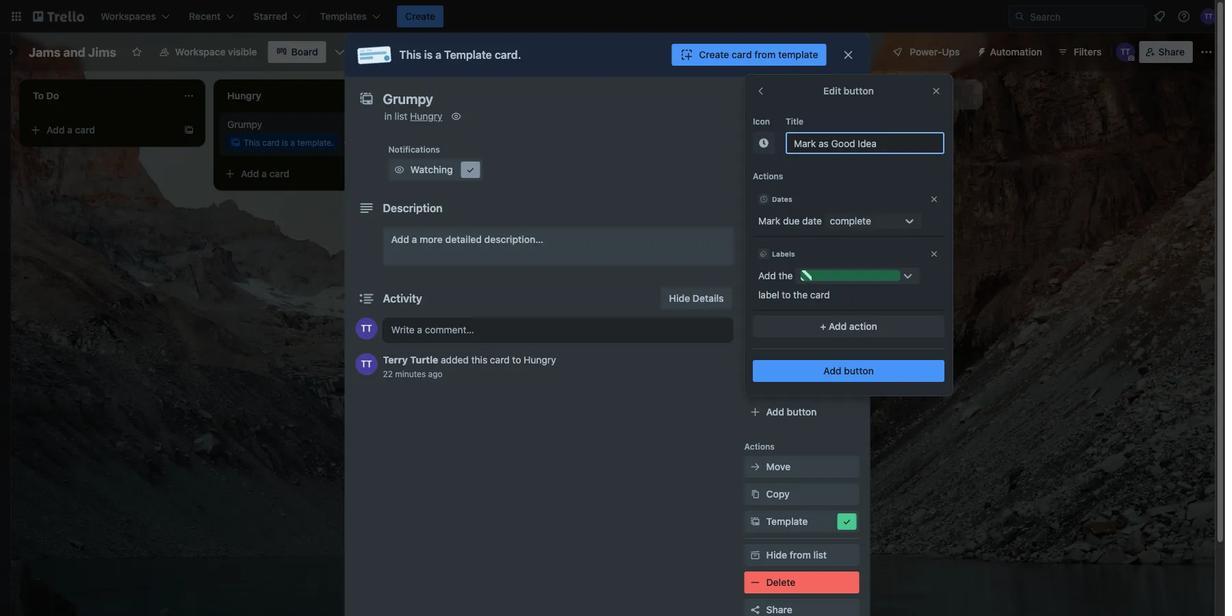 Task type: describe. For each thing, give the bounding box(es) containing it.
22
[[383, 369, 393, 379]]

watching
[[410, 164, 453, 175]]

return to previous screen image
[[756, 86, 767, 97]]

sm image for template
[[749, 515, 762, 529]]

create card from template
[[699, 49, 818, 60]]

move link
[[744, 456, 859, 478]]

more
[[420, 234, 443, 245]]

add a more detailed description… link
[[383, 227, 734, 266]]

star or unstar board image
[[131, 47, 142, 58]]

delete link
[[744, 572, 859, 594]]

move
[[766, 461, 791, 472]]

attachment button
[[744, 235, 859, 257]]

list for add another list
[[880, 89, 893, 100]]

notifications
[[389, 144, 440, 154]]

and
[[63, 44, 85, 59]]

description
[[383, 202, 443, 215]]

add button for topmost add button button
[[824, 365, 874, 377]]

0 vertical spatial template
[[444, 48, 492, 61]]

Mark due date… text field
[[786, 132, 945, 154]]

hide from list
[[766, 549, 827, 561]]

workspace visible button
[[151, 41, 265, 63]]

1 horizontal spatial power-
[[787, 350, 819, 361]]

0 vertical spatial labels
[[766, 186, 796, 197]]

ups inside button
[[942, 46, 960, 58]]

0 horizontal spatial power-
[[744, 331, 773, 340]]

add power-ups
[[766, 350, 837, 361]]

this for this is a template card.
[[399, 48, 421, 61]]

1 vertical spatial template
[[773, 139, 809, 149]]

share for leftmost share button
[[766, 604, 793, 615]]

add a card button for first create from template… image
[[25, 119, 178, 141]]

1 horizontal spatial is
[[424, 48, 433, 61]]

2 vertical spatial terry turtle (terryturtle) image
[[356, 353, 378, 375]]

hungry link
[[410, 111, 443, 122]]

power-ups button
[[883, 41, 968, 63]]

action
[[849, 321, 878, 332]]

add to template
[[744, 139, 809, 149]]

add a more detailed description…
[[391, 234, 544, 245]]

primary element
[[0, 0, 1225, 33]]

template.
[[297, 138, 334, 147]]

watching button
[[389, 159, 483, 181]]

+ add action
[[820, 321, 878, 332]]

this is a template card.
[[399, 48, 521, 61]]

create from template… image
[[378, 168, 389, 179]]

title
[[786, 116, 804, 126]]

delete
[[766, 577, 796, 588]]

custom fields button
[[744, 294, 859, 308]]

description…
[[484, 234, 544, 245]]

hide for hide details
[[669, 293, 690, 304]]

hide for hide from list
[[766, 549, 787, 561]]

2 vertical spatial ups
[[819, 350, 837, 361]]

edit button
[[824, 85, 874, 97]]

workspace visible
[[175, 46, 257, 58]]

1 vertical spatial actions
[[744, 442, 775, 451]]

sm image inside move link
[[749, 460, 762, 474]]

sm image for delete
[[749, 576, 762, 589]]

terry
[[383, 354, 408, 366]]

turtle
[[410, 354, 438, 366]]

this
[[471, 354, 488, 366]]

custom fields
[[766, 295, 831, 307]]

filters
[[1074, 46, 1102, 58]]

sm image for cover
[[749, 267, 762, 281]]

icon
[[753, 116, 770, 126]]

board link
[[268, 41, 326, 63]]

0 vertical spatial actions
[[753, 171, 783, 181]]

add power-ups link
[[744, 345, 859, 367]]

0 horizontal spatial power-ups
[[744, 331, 789, 340]]

terry turtle added this card to hungry 22 minutes ago
[[383, 354, 556, 379]]

0 horizontal spatial add a card
[[47, 124, 95, 136]]

this card is a template.
[[244, 138, 334, 147]]

hide from list link
[[744, 544, 859, 566]]

label
[[759, 289, 780, 301]]

activity
[[383, 292, 422, 305]]

close image for add
[[930, 249, 939, 259]]

+
[[820, 321, 826, 332]]

open information menu image
[[1177, 10, 1191, 23]]

create for create card from template
[[699, 49, 729, 60]]

1 vertical spatial labels
[[772, 250, 795, 258]]

add the
[[759, 270, 793, 281]]

1 vertical spatial from
[[790, 549, 811, 561]]

close popover image
[[931, 86, 942, 97]]

copy link
[[744, 483, 859, 505]]

create button
[[397, 5, 444, 27]]

in
[[384, 111, 392, 122]]

edit
[[824, 85, 841, 97]]

grumpy
[[227, 119, 262, 130]]

detailed
[[445, 234, 482, 245]]

2 create from template… image from the left
[[767, 125, 778, 136]]

1 horizontal spatial share button
[[1140, 41, 1193, 63]]

sm image for copy
[[749, 487, 762, 501]]

0 horizontal spatial share button
[[744, 599, 859, 616]]

add button for add button button to the bottom
[[766, 406, 817, 418]]

checklist link
[[744, 208, 859, 230]]

automation inside button
[[990, 46, 1042, 58]]

create card from template button
[[672, 44, 827, 66]]

jams and jims
[[29, 44, 116, 59]]

card.
[[495, 48, 521, 61]]

2 horizontal spatial add a card button
[[413, 119, 567, 141]]

filters button
[[1053, 41, 1106, 63]]

switch to… image
[[10, 10, 23, 23]]

22 minutes ago link
[[383, 369, 443, 379]]



Task type: vqa. For each thing, say whether or not it's contained in the screenshot.
top Trello
no



Task type: locate. For each thing, give the bounding box(es) containing it.
added
[[441, 354, 469, 366]]

2 horizontal spatial ups
[[942, 46, 960, 58]]

share
[[1159, 46, 1185, 58], [766, 604, 793, 615]]

sm image right watching
[[464, 163, 477, 177]]

1 horizontal spatial create from template… image
[[767, 125, 778, 136]]

members
[[766, 158, 809, 170]]

custom
[[766, 295, 802, 307]]

1 horizontal spatial to
[[763, 139, 771, 149]]

0 horizontal spatial create
[[405, 11, 436, 22]]

sm image inside template button
[[749, 515, 762, 529]]

jims
[[88, 44, 116, 59]]

ups down +
[[819, 350, 837, 361]]

this down grumpy
[[244, 138, 260, 147]]

share down delete
[[766, 604, 793, 615]]

list right in
[[395, 111, 408, 122]]

sm image inside watching button
[[464, 163, 477, 177]]

attachment
[[766, 241, 819, 252]]

ago
[[428, 369, 443, 379]]

1 vertical spatial list
[[395, 111, 408, 122]]

sm image left delete
[[749, 576, 762, 589]]

is down create button
[[424, 48, 433, 61]]

terry turtle (terryturtle) image
[[1116, 42, 1136, 62]]

template
[[444, 48, 492, 61], [766, 516, 808, 527]]

details
[[693, 293, 724, 304]]

template inside button
[[778, 49, 818, 60]]

sm image
[[971, 41, 990, 60], [757, 136, 771, 150], [393, 163, 406, 177], [749, 267, 762, 281], [749, 487, 762, 501], [749, 515, 762, 529], [749, 576, 762, 589]]

2 horizontal spatial power-
[[910, 46, 942, 58]]

add button button
[[753, 360, 945, 382], [744, 401, 859, 423]]

hide details
[[669, 293, 724, 304]]

0 horizontal spatial from
[[755, 49, 776, 60]]

1 vertical spatial add button
[[766, 406, 817, 418]]

ups up add power-ups
[[773, 331, 789, 340]]

to right this
[[512, 354, 521, 366]]

1 vertical spatial the
[[794, 289, 808, 301]]

sm image right "hungry" link
[[449, 110, 463, 123]]

0 vertical spatial share button
[[1140, 41, 1193, 63]]

1 horizontal spatial template
[[766, 516, 808, 527]]

Search field
[[1026, 6, 1145, 27]]

customize views image
[[333, 45, 347, 59]]

to down 'icon'
[[763, 139, 771, 149]]

power-
[[910, 46, 942, 58], [744, 331, 773, 340], [787, 350, 819, 361]]

is down the grumpy link
[[282, 138, 288, 147]]

sm image inside checklist link
[[749, 212, 762, 226]]

automation down search icon
[[990, 46, 1042, 58]]

1 vertical spatial terry turtle (terryturtle) image
[[356, 318, 378, 340]]

0 vertical spatial terry turtle (terryturtle) image
[[1201, 8, 1217, 25]]

0 horizontal spatial list
[[395, 111, 408, 122]]

label to the card
[[759, 289, 830, 301]]

1 vertical spatial create
[[699, 49, 729, 60]]

in list hungry
[[384, 111, 443, 122]]

power-ups
[[910, 46, 960, 58], [744, 331, 789, 340]]

1 vertical spatial ups
[[773, 331, 789, 340]]

share button down '0 notifications' image
[[1140, 41, 1193, 63]]

share left show menu icon
[[1159, 46, 1185, 58]]

labels link
[[744, 181, 859, 203]]

card inside button
[[732, 49, 752, 60]]

1 horizontal spatial hide
[[766, 549, 787, 561]]

visible
[[228, 46, 257, 58]]

0 vertical spatial from
[[755, 49, 776, 60]]

power-ups down custom
[[744, 331, 789, 340]]

button down action
[[844, 365, 874, 377]]

0 vertical spatial hungry
[[410, 111, 443, 122]]

0 vertical spatial add button button
[[753, 360, 945, 382]]

hide up delete
[[766, 549, 787, 561]]

0 horizontal spatial template
[[444, 48, 492, 61]]

2 vertical spatial button
[[787, 406, 817, 418]]

1 create from template… image from the left
[[183, 125, 194, 136]]

members link
[[744, 153, 859, 175]]

1 vertical spatial hungry
[[524, 354, 556, 366]]

mark
[[759, 215, 781, 227]]

0 horizontal spatial ups
[[773, 331, 789, 340]]

create inside create button
[[405, 11, 436, 22]]

hungry down write a comment text field
[[524, 354, 556, 366]]

grumpy link
[[227, 118, 386, 131]]

from up delete link
[[790, 549, 811, 561]]

the
[[779, 270, 793, 281], [794, 289, 808, 301]]

add a card button for create from template… icon
[[219, 163, 372, 185]]

0 horizontal spatial automation
[[744, 385, 791, 395]]

1 vertical spatial button
[[844, 365, 874, 377]]

1 vertical spatial template
[[766, 516, 808, 527]]

template left card.
[[444, 48, 492, 61]]

button
[[844, 85, 874, 97], [844, 365, 874, 377], [787, 406, 817, 418]]

sm image inside labels link
[[749, 185, 762, 199]]

labels up cover
[[772, 250, 795, 258]]

from inside button
[[755, 49, 776, 60]]

1 vertical spatial hide
[[766, 549, 787, 561]]

sm image inside delete link
[[749, 576, 762, 589]]

0 vertical spatial power-ups
[[910, 46, 960, 58]]

1 horizontal spatial power-ups
[[910, 46, 960, 58]]

1 horizontal spatial share
[[1159, 46, 1185, 58]]

sm image down 'icon'
[[757, 136, 771, 150]]

due
[[783, 215, 800, 227]]

cover
[[766, 268, 793, 279]]

search image
[[1015, 11, 1026, 22]]

0 vertical spatial button
[[844, 85, 874, 97]]

date
[[802, 215, 822, 227]]

create inside create card from template button
[[699, 49, 729, 60]]

actions
[[753, 171, 783, 181], [744, 442, 775, 451]]

hungry up notifications
[[410, 111, 443, 122]]

sm image down copy link
[[749, 515, 762, 529]]

power- down custom fields button
[[787, 350, 819, 361]]

0 vertical spatial hide
[[669, 293, 690, 304]]

this down create button
[[399, 48, 421, 61]]

automation
[[990, 46, 1042, 58], [744, 385, 791, 395]]

minutes
[[395, 369, 426, 379]]

create from template… image left grumpy
[[183, 125, 194, 136]]

power-ups up close popover icon
[[910, 46, 960, 58]]

share button
[[1140, 41, 1193, 63], [744, 599, 859, 616]]

power- up close popover icon
[[910, 46, 942, 58]]

add a card
[[47, 124, 95, 136], [435, 124, 484, 136], [241, 168, 290, 179]]

hide
[[669, 293, 690, 304], [766, 549, 787, 561]]

card
[[732, 49, 752, 60], [75, 124, 95, 136], [464, 124, 484, 136], [262, 138, 280, 147], [269, 168, 290, 179], [810, 289, 830, 301], [490, 354, 510, 366]]

0 vertical spatial ups
[[942, 46, 960, 58]]

1 horizontal spatial from
[[790, 549, 811, 561]]

0 vertical spatial automation
[[990, 46, 1042, 58]]

power- inside button
[[910, 46, 942, 58]]

0 vertical spatial create
[[405, 11, 436, 22]]

1 horizontal spatial add a card
[[241, 168, 290, 179]]

0 horizontal spatial the
[[779, 270, 793, 281]]

1 horizontal spatial the
[[794, 289, 808, 301]]

another
[[842, 89, 877, 100]]

to right label
[[782, 289, 791, 301]]

add button down + add action
[[824, 365, 874, 377]]

1 horizontal spatial add a card button
[[219, 163, 372, 185]]

2 vertical spatial power-
[[787, 350, 819, 361]]

add button
[[824, 365, 874, 377], [766, 406, 817, 418]]

0 vertical spatial power-
[[910, 46, 942, 58]]

hide inside "link"
[[669, 293, 690, 304]]

complete
[[830, 215, 871, 227]]

automation button
[[971, 41, 1051, 63]]

create from template… image
[[183, 125, 194, 136], [767, 125, 778, 136]]

0 horizontal spatial this
[[244, 138, 260, 147]]

sm image inside the automation button
[[971, 41, 990, 60]]

1 horizontal spatial hungry
[[524, 354, 556, 366]]

card inside terry turtle added this card to hungry 22 minutes ago
[[490, 354, 510, 366]]

None text field
[[376, 86, 828, 111]]

1 vertical spatial share button
[[744, 599, 859, 616]]

terry turtle (terryturtle) image
[[1201, 8, 1217, 25], [356, 318, 378, 340], [356, 353, 378, 375]]

1 vertical spatial power-
[[744, 331, 773, 340]]

sm image inside copy link
[[749, 487, 762, 501]]

2 vertical spatial to
[[512, 354, 521, 366]]

sm image inside watching button
[[393, 163, 406, 177]]

0 horizontal spatial hide
[[669, 293, 690, 304]]

sm image for automation
[[971, 41, 990, 60]]

list inside button
[[880, 89, 893, 100]]

0 notifications image
[[1151, 8, 1168, 25]]

add a card button
[[25, 119, 178, 141], [413, 119, 567, 141], [219, 163, 372, 185]]

0 vertical spatial to
[[763, 139, 771, 149]]

this
[[399, 48, 421, 61], [244, 138, 260, 147]]

actions down the members
[[753, 171, 783, 181]]

2 horizontal spatial add a card
[[435, 124, 484, 136]]

board
[[291, 46, 318, 58]]

sm image left the checklist
[[749, 212, 762, 226]]

1 horizontal spatial this
[[399, 48, 421, 61]]

list up delete link
[[814, 549, 827, 561]]

add another list
[[822, 89, 893, 100]]

Board name text field
[[22, 41, 123, 63]]

0 vertical spatial close image
[[930, 194, 939, 204]]

1 vertical spatial power-ups
[[744, 331, 789, 340]]

2 horizontal spatial list
[[880, 89, 893, 100]]

0 horizontal spatial share
[[766, 604, 793, 615]]

0 horizontal spatial create from template… image
[[183, 125, 194, 136]]

sm image right power-ups button
[[971, 41, 990, 60]]

from
[[755, 49, 776, 60], [790, 549, 811, 561]]

cover link
[[744, 263, 859, 285]]

create from template… image up add to template
[[767, 125, 778, 136]]

template inside button
[[766, 516, 808, 527]]

template
[[778, 49, 818, 60], [773, 139, 809, 149]]

sm image left dates
[[749, 185, 762, 199]]

to for add
[[763, 139, 771, 149]]

add button button up move link
[[744, 401, 859, 423]]

sm image right create from template… icon
[[393, 163, 406, 177]]

0 vertical spatial the
[[779, 270, 793, 281]]

labels
[[766, 186, 796, 197], [772, 250, 795, 258]]

0 vertical spatial add button
[[824, 365, 874, 377]]

power- down label
[[744, 331, 773, 340]]

1 vertical spatial automation
[[744, 385, 791, 395]]

share for right share button
[[1159, 46, 1185, 58]]

2 vertical spatial list
[[814, 549, 827, 561]]

1 horizontal spatial add button
[[824, 365, 874, 377]]

0 vertical spatial this
[[399, 48, 421, 61]]

1 vertical spatial add button button
[[744, 401, 859, 423]]

create
[[405, 11, 436, 22], [699, 49, 729, 60]]

sm image for watching
[[393, 163, 406, 177]]

0 vertical spatial template
[[778, 49, 818, 60]]

to for label
[[782, 289, 791, 301]]

sm image down copy link
[[840, 515, 854, 529]]

close image for mark due date
[[930, 194, 939, 204]]

add button up move link
[[766, 406, 817, 418]]

ups
[[942, 46, 960, 58], [773, 331, 789, 340], [819, 350, 837, 361]]

hide left 'details'
[[669, 293, 690, 304]]

0 horizontal spatial hungry
[[410, 111, 443, 122]]

mark due date
[[759, 215, 822, 227]]

this for this card is a template.
[[244, 138, 260, 147]]

1 horizontal spatial ups
[[819, 350, 837, 361]]

button right edit
[[844, 85, 874, 97]]

checklist
[[766, 213, 809, 225]]

jams
[[29, 44, 60, 59]]

sm image left hide from list
[[749, 548, 762, 562]]

labels up the checklist
[[766, 186, 796, 197]]

list
[[880, 89, 893, 100], [395, 111, 408, 122], [814, 549, 827, 561]]

sm image left copy
[[749, 487, 762, 501]]

automation down add power-ups
[[744, 385, 791, 395]]

1 horizontal spatial automation
[[990, 46, 1042, 58]]

1 horizontal spatial list
[[814, 549, 827, 561]]

copy
[[766, 488, 790, 500]]

1 horizontal spatial create
[[699, 49, 729, 60]]

from up return to previous screen "icon" at the top
[[755, 49, 776, 60]]

list right another
[[880, 89, 893, 100]]

template button
[[744, 511, 859, 533]]

0 vertical spatial list
[[880, 89, 893, 100]]

1 close image from the top
[[930, 194, 939, 204]]

sm image inside hide from list link
[[749, 548, 762, 562]]

close image
[[930, 194, 939, 204], [930, 249, 939, 259]]

share button down delete link
[[744, 599, 859, 616]]

add another list button
[[797, 79, 983, 110]]

0 vertical spatial share
[[1159, 46, 1185, 58]]

sm image inside template button
[[840, 515, 854, 529]]

2 horizontal spatial to
[[782, 289, 791, 301]]

sm image inside "cover" link
[[749, 267, 762, 281]]

fields
[[804, 295, 831, 307]]

sm image
[[449, 110, 463, 123], [464, 163, 477, 177], [749, 185, 762, 199], [749, 212, 762, 226], [749, 460, 762, 474], [840, 515, 854, 529], [749, 548, 762, 562]]

1 vertical spatial to
[[782, 289, 791, 301]]

template down copy
[[766, 516, 808, 527]]

dates
[[772, 195, 793, 203]]

create for create
[[405, 11, 436, 22]]

actions up move
[[744, 442, 775, 451]]

power-ups inside button
[[910, 46, 960, 58]]

Write a comment text field
[[383, 318, 734, 342]]

1 vertical spatial this
[[244, 138, 260, 147]]

button up move link
[[787, 406, 817, 418]]

a
[[435, 48, 442, 61], [67, 124, 72, 136], [456, 124, 461, 136], [291, 138, 295, 147], [262, 168, 267, 179], [412, 234, 417, 245]]

0 horizontal spatial add button
[[766, 406, 817, 418]]

ups left the automation button
[[942, 46, 960, 58]]

to inside terry turtle added this card to hungry 22 minutes ago
[[512, 354, 521, 366]]

0 vertical spatial is
[[424, 48, 433, 61]]

0 horizontal spatial to
[[512, 354, 521, 366]]

2 close image from the top
[[930, 249, 939, 259]]

1 vertical spatial close image
[[930, 249, 939, 259]]

workspace
[[175, 46, 226, 58]]

1 vertical spatial share
[[766, 604, 793, 615]]

0 horizontal spatial add a card button
[[25, 119, 178, 141]]

hungry inside terry turtle added this card to hungry 22 minutes ago
[[524, 354, 556, 366]]

0 horizontal spatial is
[[282, 138, 288, 147]]

show menu image
[[1200, 45, 1214, 59]]

list for hide from list
[[814, 549, 827, 561]]

add button button down + add action
[[753, 360, 945, 382]]

sm image left cover
[[749, 267, 762, 281]]

1 vertical spatial is
[[282, 138, 288, 147]]

sm image left move
[[749, 460, 762, 474]]

color: green, title: none image
[[801, 270, 901, 281]]

hide details link
[[661, 288, 732, 309]]



